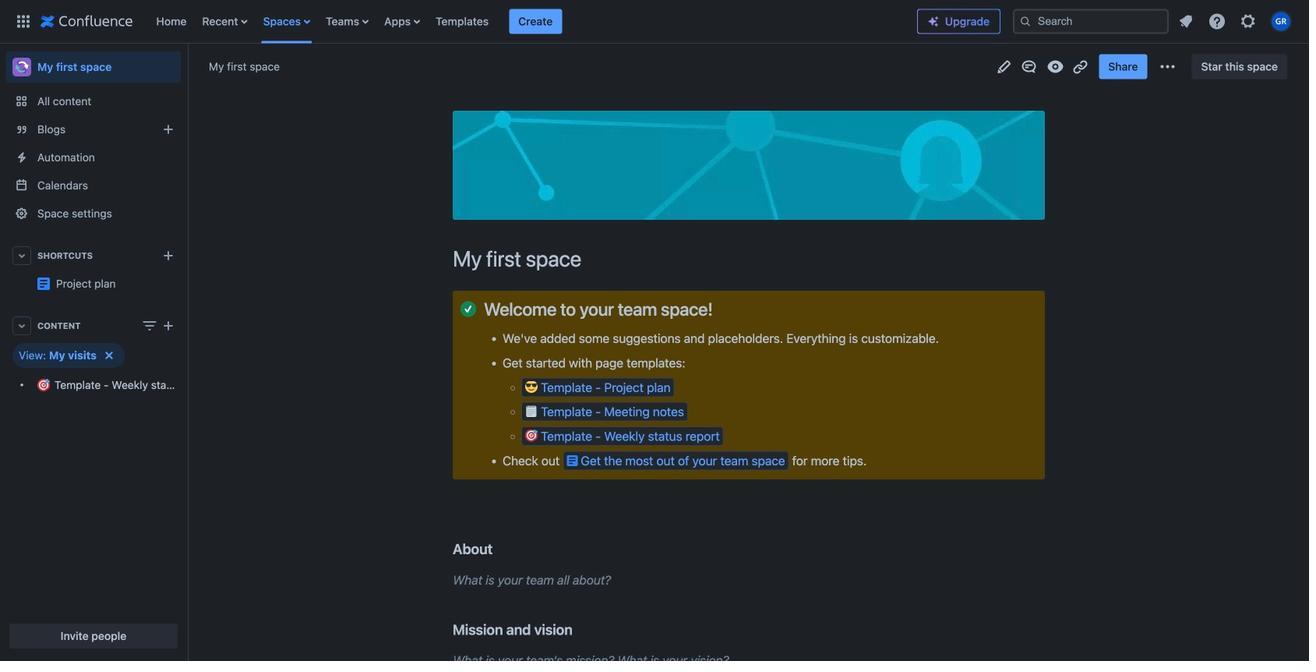 Task type: describe. For each thing, give the bounding box(es) containing it.
:notepad_spiral: image
[[525, 405, 538, 417]]

1 vertical spatial :dart: image
[[525, 429, 538, 442]]

0 vertical spatial copy image
[[712, 299, 730, 318]]

:notepad_spiral: image
[[525, 405, 538, 417]]

settings icon image
[[1240, 12, 1258, 31]]

:sunglasses: image
[[525, 380, 538, 393]]

space element
[[0, 44, 187, 661]]

template - project plan image
[[37, 278, 50, 290]]

copy link image
[[1071, 57, 1090, 76]]

collapse sidebar image
[[170, 51, 204, 83]]

more actions image
[[1159, 57, 1178, 76]]

2 vertical spatial copy image
[[571, 620, 590, 639]]

region inside space element
[[6, 343, 181, 399]]

change view image
[[140, 317, 159, 335]]

1 vertical spatial copy image
[[491, 539, 510, 558]]



Task type: locate. For each thing, give the bounding box(es) containing it.
notification icon image
[[1177, 12, 1196, 31]]

:check_mark: image
[[461, 301, 476, 317]]

0 horizontal spatial list
[[149, 0, 918, 43]]

help icon image
[[1208, 12, 1227, 31]]

1 horizontal spatial list
[[1172, 7, 1300, 35]]

search image
[[1020, 15, 1032, 28]]

0 horizontal spatial copy image
[[491, 539, 510, 558]]

clear view image
[[100, 346, 118, 365]]

edit this page image
[[995, 57, 1014, 76]]

Search field
[[1013, 9, 1169, 34]]

confluence image
[[41, 12, 133, 31], [41, 12, 133, 31]]

region
[[6, 343, 181, 399]]

list item
[[509, 9, 562, 34]]

:dart: image inside region
[[37, 379, 50, 391]]

list for the premium icon
[[1172, 7, 1300, 35]]

get the most out of your team space image
[[567, 455, 578, 467]]

1 vertical spatial :dart: image
[[525, 429, 538, 442]]

1 horizontal spatial :dart: image
[[525, 429, 538, 442]]

create a blog image
[[159, 120, 178, 139]]

copy image
[[712, 299, 730, 318], [491, 539, 510, 558], [571, 620, 590, 639]]

create a page image
[[159, 317, 178, 335]]

add shortcut image
[[159, 246, 178, 265]]

:dart: image
[[37, 379, 50, 391], [525, 429, 538, 442]]

None search field
[[1013, 9, 1169, 34]]

1 horizontal spatial copy image
[[571, 620, 590, 639]]

:dart: image for :dart: icon to the bottom
[[525, 429, 538, 442]]

:dart: image
[[37, 379, 50, 391], [525, 429, 538, 442]]

global element
[[9, 0, 918, 43]]

list for appswitcher icon
[[149, 0, 918, 43]]

list item inside the global element
[[509, 9, 562, 34]]

list
[[149, 0, 918, 43], [1172, 7, 1300, 35]]

2 horizontal spatial copy image
[[712, 299, 730, 318]]

banner
[[0, 0, 1310, 44]]

0 horizontal spatial :dart: image
[[37, 379, 50, 391]]

stop watching image
[[1046, 57, 1065, 76]]

appswitcher icon image
[[14, 12, 33, 31]]

:sunglasses: image
[[525, 380, 538, 393]]

0 vertical spatial :dart: image
[[37, 379, 50, 391]]

:dart: image for :dart: icon to the top
[[37, 379, 50, 391]]

premium image
[[928, 15, 940, 28]]

1 horizontal spatial :dart: image
[[525, 429, 538, 442]]

0 horizontal spatial :dart: image
[[37, 379, 50, 391]]

0 vertical spatial :dart: image
[[37, 379, 50, 391]]



Task type: vqa. For each thing, say whether or not it's contained in the screenshot.
'EXAMPLE:' inside the the Separate each type with a comma or single space. Example:
no



